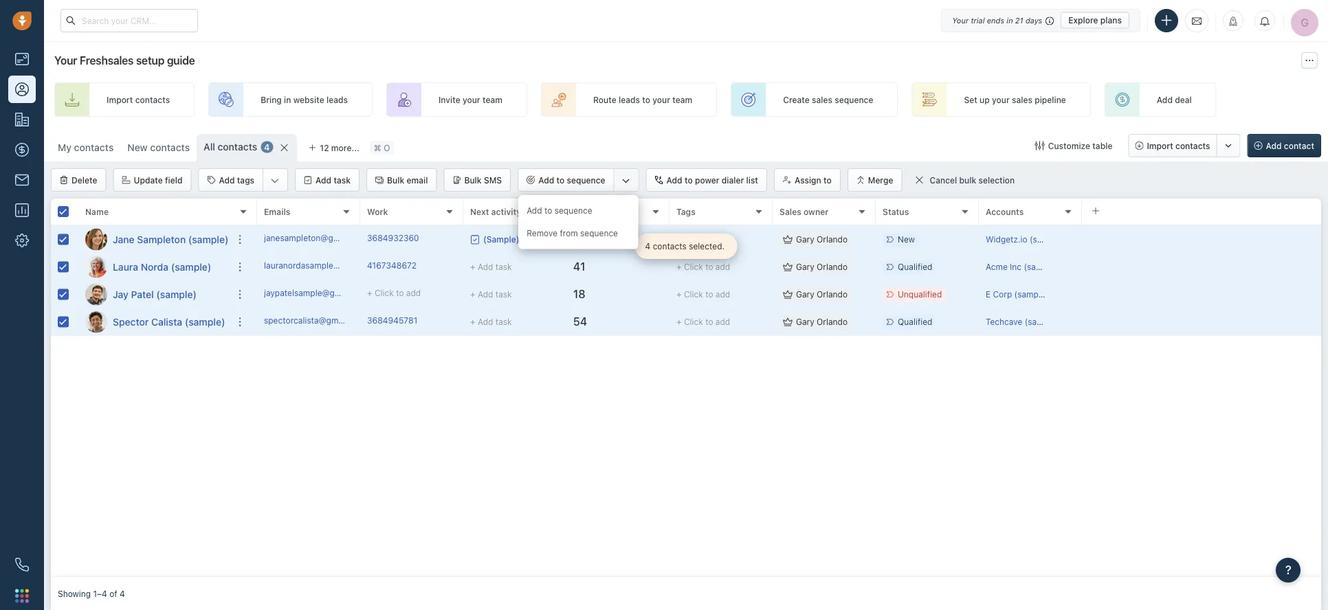 Task type: locate. For each thing, give the bounding box(es) containing it.
contacts left selected.
[[653, 242, 687, 251]]

4 right all contacts link
[[264, 142, 270, 152]]

container_wx8msf4aqz5i3rn1 image down sales
[[783, 262, 793, 272]]

your right up
[[992, 95, 1010, 104]]

import contacts inside button
[[1147, 141, 1211, 151]]

angle down image right add to sequence button
[[622, 174, 630, 188]]

qualified for 54
[[898, 317, 933, 327]]

add
[[1157, 95, 1173, 104], [1266, 141, 1282, 151], [219, 175, 235, 185], [316, 175, 332, 185], [539, 175, 554, 185], [667, 175, 683, 185], [527, 206, 542, 216], [478, 262, 493, 272], [478, 290, 493, 299], [478, 317, 493, 327]]

new for new contacts
[[127, 142, 148, 153]]

1 sales from the left
[[812, 95, 833, 104]]

your
[[953, 16, 969, 25], [54, 54, 77, 67]]

update field button
[[113, 168, 191, 192]]

0 vertical spatial add to sequence
[[539, 175, 606, 185]]

set
[[964, 95, 978, 104]]

add to sequence up the 'score'
[[539, 175, 606, 185]]

0 horizontal spatial import contacts
[[107, 95, 170, 104]]

1 + add task from the top
[[470, 262, 512, 272]]

guide
[[167, 54, 195, 67]]

3 gary orlando from the top
[[796, 290, 848, 299]]

bring
[[261, 95, 282, 104]]

add to sequence
[[539, 175, 606, 185], [527, 206, 592, 216]]

2 horizontal spatial 4
[[645, 242, 651, 251]]

import contacts down add deal
[[1147, 141, 1211, 151]]

new contacts
[[127, 142, 190, 153]]

bulk
[[387, 175, 405, 185], [464, 175, 482, 185]]

3 orlando from the top
[[817, 290, 848, 299]]

container_wx8msf4aqz5i3rn1 image left customize
[[1035, 141, 1045, 151]]

0 horizontal spatial your
[[463, 95, 480, 104]]

(sample) up spector calista (sample)
[[156, 289, 197, 300]]

1 vertical spatial import contacts
[[1147, 141, 1211, 151]]

your left freshsales
[[54, 54, 77, 67]]

container_wx8msf4aqz5i3rn1 image for customize table
[[1035, 141, 1045, 151]]

contacts down deal
[[1176, 141, 1211, 151]]

new down status
[[898, 235, 915, 244]]

0 horizontal spatial sales
[[812, 95, 833, 104]]

group
[[518, 168, 639, 249]]

menu containing add to sequence
[[519, 195, 639, 249]]

cell
[[1082, 226, 1322, 253], [1082, 254, 1322, 281], [1082, 281, 1322, 308], [1082, 309, 1322, 336]]

1 gary from the top
[[796, 235, 815, 244]]

1 horizontal spatial import
[[1147, 141, 1174, 151]]

import contacts group
[[1129, 134, 1241, 157]]

3684932360 link
[[367, 232, 419, 247]]

acme
[[986, 262, 1008, 272]]

all contacts 4
[[204, 141, 270, 153]]

bulk left email
[[387, 175, 405, 185]]

your right invite at the left top of the page
[[463, 95, 480, 104]]

1 bulk from the left
[[387, 175, 405, 185]]

0 horizontal spatial import
[[107, 95, 133, 104]]

delete
[[72, 175, 97, 185]]

gary orlando for 18
[[796, 290, 848, 299]]

unqualified
[[898, 290, 942, 299]]

qualified
[[898, 262, 933, 272], [898, 317, 933, 327]]

jane
[[113, 234, 135, 245]]

import down add deal link
[[1147, 141, 1174, 151]]

task for 54
[[496, 317, 512, 327]]

0 vertical spatial new
[[127, 142, 148, 153]]

2 angle down image from the left
[[622, 174, 630, 188]]

2 horizontal spatial container_wx8msf4aqz5i3rn1 image
[[1035, 141, 1045, 151]]

1 vertical spatial + add task
[[470, 290, 512, 299]]

1 your from the left
[[463, 95, 480, 104]]

new inside press space to deselect this row. "row"
[[898, 235, 915, 244]]

leads right website
[[327, 95, 348, 104]]

1 horizontal spatial sales
[[1012, 95, 1033, 104]]

1 vertical spatial new
[[898, 235, 915, 244]]

gary orlando
[[796, 235, 848, 244], [796, 262, 848, 272], [796, 290, 848, 299], [796, 317, 848, 327]]

0 vertical spatial 4
[[264, 142, 270, 152]]

create sales sequence
[[783, 95, 874, 104]]

your for your trial ends in 21 days
[[953, 16, 969, 25]]

all contacts link
[[204, 140, 257, 154]]

0 vertical spatial container_wx8msf4aqz5i3rn1 image
[[1035, 141, 1045, 151]]

dialer
[[722, 175, 744, 185]]

sequence up the 'score'
[[567, 175, 606, 185]]

row group
[[51, 226, 257, 336], [257, 226, 1322, 336]]

container_wx8msf4aqz5i3rn1 image inside customize table button
[[1035, 141, 1045, 151]]

0 vertical spatial qualified
[[898, 262, 933, 272]]

contacts inside import contacts button
[[1176, 141, 1211, 151]]

qualified down unqualified on the top of page
[[898, 317, 933, 327]]

your left trial
[[953, 16, 969, 25]]

remove
[[527, 229, 558, 238]]

2 leads from the left
[[619, 95, 640, 104]]

4 gary orlando from the top
[[796, 317, 848, 327]]

import for import contacts button
[[1147, 141, 1174, 151]]

4 gary from the top
[[796, 317, 815, 327]]

orlando for 18
[[817, 290, 848, 299]]

import contacts button
[[1129, 134, 1218, 157]]

+ click to add for 41
[[677, 262, 730, 272]]

explore
[[1069, 15, 1099, 25]]

customize table button
[[1026, 134, 1122, 157]]

container_wx8msf4aqz5i3rn1 image
[[1035, 141, 1045, 151], [915, 175, 925, 185], [783, 262, 793, 272]]

angle down image
[[271, 174, 279, 188], [622, 174, 630, 188]]

assign to button
[[774, 168, 841, 192]]

2 vertical spatial container_wx8msf4aqz5i3rn1 image
[[783, 262, 793, 272]]

(sample) for laura norda (sample)
[[171, 261, 211, 273]]

sales right create
[[812, 95, 833, 104]]

container_wx8msf4aqz5i3rn1 image for qualified
[[783, 317, 793, 327]]

add to sequence button
[[519, 169, 614, 191]]

my contacts button
[[51, 134, 121, 162], [58, 142, 114, 153]]

+ add task for 18
[[470, 290, 512, 299]]

my
[[58, 142, 72, 153]]

2 vertical spatial + add task
[[470, 317, 512, 327]]

add contact
[[1266, 141, 1315, 151]]

task for 18
[[496, 290, 512, 299]]

freshworks switcher image
[[15, 590, 29, 603]]

1 vertical spatial qualified
[[898, 317, 933, 327]]

laura
[[113, 261, 138, 273]]

3 your from the left
[[992, 95, 1010, 104]]

new for new
[[898, 235, 915, 244]]

2 gary from the top
[[796, 262, 815, 272]]

container_wx8msf4aqz5i3rn1 image
[[470, 235, 480, 244], [783, 235, 793, 244], [783, 290, 793, 299], [783, 317, 793, 327]]

sequence
[[835, 95, 874, 104], [567, 175, 606, 185], [555, 206, 592, 216], [580, 229, 618, 238]]

ends
[[987, 16, 1005, 25]]

sales left pipeline
[[1012, 95, 1033, 104]]

import down your freshsales setup guide
[[107, 95, 133, 104]]

(sample) right calista
[[185, 316, 225, 328]]

merge
[[868, 175, 894, 185]]

merge button
[[848, 168, 903, 192]]

0 horizontal spatial team
[[483, 95, 503, 104]]

1 horizontal spatial team
[[673, 95, 693, 104]]

orlando for 41
[[817, 262, 848, 272]]

54
[[574, 315, 587, 328]]

of
[[109, 589, 117, 599]]

+ click to add for 54
[[677, 317, 730, 327]]

4 orlando from the top
[[817, 317, 848, 327]]

contacts right my
[[74, 142, 114, 153]]

leads right route on the left of the page
[[619, 95, 640, 104]]

12 more...
[[320, 143, 359, 153]]

deal
[[1175, 95, 1192, 104]]

leads
[[327, 95, 348, 104], [619, 95, 640, 104]]

(sample) up the acme inc (sample) 'link'
[[1030, 235, 1064, 244]]

click for 54
[[684, 317, 703, 327]]

(sample) right corp
[[1015, 290, 1049, 299]]

create
[[783, 95, 810, 104]]

qualified for 41
[[898, 262, 933, 272]]

1 horizontal spatial your
[[653, 95, 670, 104]]

power
[[695, 175, 720, 185]]

1 vertical spatial import
[[1147, 141, 1174, 151]]

4 cell from the top
[[1082, 309, 1322, 336]]

4 inside all contacts 4
[[264, 142, 270, 152]]

gary for 18
[[796, 290, 815, 299]]

new up the update
[[127, 142, 148, 153]]

2 vertical spatial 4
[[120, 589, 125, 599]]

gary for 41
[[796, 262, 815, 272]]

inc
[[1010, 262, 1022, 272]]

container_wx8msf4aqz5i3rn1 image left cancel
[[915, 175, 925, 185]]

sales owner
[[780, 207, 829, 217]]

1 horizontal spatial your
[[953, 16, 969, 25]]

2 qualified from the top
[[898, 317, 933, 327]]

1 vertical spatial in
[[284, 95, 291, 104]]

update field
[[134, 175, 183, 185]]

3 gary from the top
[[796, 290, 815, 299]]

2 horizontal spatial your
[[992, 95, 1010, 104]]

cell for 41
[[1082, 254, 1322, 281]]

delete button
[[51, 168, 106, 192]]

bring in website leads
[[261, 95, 348, 104]]

e
[[986, 290, 991, 299]]

click
[[684, 235, 703, 244], [684, 262, 703, 272], [375, 288, 394, 298], [684, 290, 703, 299], [684, 317, 703, 327]]

1 horizontal spatial new
[[898, 235, 915, 244]]

add tags
[[219, 175, 254, 185]]

+ click to add for 18
[[677, 290, 730, 299]]

group containing add to sequence
[[518, 168, 639, 249]]

+ click to add
[[677, 235, 730, 244], [677, 262, 730, 272], [677, 290, 730, 299], [677, 317, 730, 327]]

cancel bulk selection
[[930, 176, 1015, 185]]

new contacts button
[[121, 134, 197, 162], [127, 142, 190, 153]]

1 horizontal spatial 4
[[264, 142, 270, 152]]

0 horizontal spatial leads
[[327, 95, 348, 104]]

⌘
[[374, 143, 381, 153]]

jay patel (sample) link
[[113, 288, 197, 302]]

0 vertical spatial + add task
[[470, 262, 512, 272]]

gary for 54
[[796, 317, 815, 327]]

1 vertical spatial 4
[[645, 242, 651, 251]]

spectorcalista@gmail.com
[[264, 316, 366, 326]]

4 + click to add from the top
[[677, 317, 730, 327]]

table
[[1093, 141, 1113, 151]]

2 row group from the left
[[257, 226, 1322, 336]]

2 + add task from the top
[[470, 290, 512, 299]]

import inside button
[[1147, 141, 1174, 151]]

techcave
[[986, 317, 1023, 327]]

2 cell from the top
[[1082, 254, 1322, 281]]

1 horizontal spatial bulk
[[464, 175, 482, 185]]

angle down image right tags
[[271, 174, 279, 188]]

email image
[[1192, 15, 1202, 26]]

3 + add task from the top
[[470, 317, 512, 327]]

1 horizontal spatial in
[[1007, 16, 1013, 25]]

1 horizontal spatial leads
[[619, 95, 640, 104]]

press space to deselect this row. row containing laura norda (sample)
[[51, 254, 257, 281]]

2 your from the left
[[653, 95, 670, 104]]

3 cell from the top
[[1082, 281, 1322, 308]]

add for 54
[[716, 317, 730, 327]]

0 vertical spatial your
[[953, 16, 969, 25]]

l image
[[85, 256, 107, 278]]

jaypatelsample@gmail.com link
[[264, 287, 370, 302]]

41
[[574, 260, 586, 273]]

freshsales
[[80, 54, 134, 67]]

your right route on the left of the page
[[653, 95, 670, 104]]

(sample) for acme inc (sample)
[[1024, 262, 1058, 272]]

(sample) right inc
[[1024, 262, 1058, 272]]

0 horizontal spatial bulk
[[387, 175, 405, 185]]

import contacts down setup
[[107, 95, 170, 104]]

1 horizontal spatial import contacts
[[1147, 141, 1211, 151]]

1 qualified from the top
[[898, 262, 933, 272]]

0 horizontal spatial 4
[[120, 589, 125, 599]]

menu
[[519, 195, 639, 249]]

new
[[127, 142, 148, 153], [898, 235, 915, 244]]

in left 21
[[1007, 16, 1013, 25]]

0 vertical spatial import
[[107, 95, 133, 104]]

import contacts for the import contacts link at the left top of the page
[[107, 95, 170, 104]]

2 gary orlando from the top
[[796, 262, 848, 272]]

container_wx8msf4aqz5i3rn1 image for cancel bulk selection
[[915, 175, 925, 185]]

1 horizontal spatial container_wx8msf4aqz5i3rn1 image
[[915, 175, 925, 185]]

press space to deselect this row. row
[[51, 226, 257, 254], [257, 226, 1322, 254], [51, 254, 257, 281], [257, 254, 1322, 281], [51, 281, 257, 309], [257, 281, 1322, 309], [51, 309, 257, 336], [257, 309, 1322, 336]]

import contacts link
[[54, 83, 195, 117]]

1 vertical spatial your
[[54, 54, 77, 67]]

1 horizontal spatial angle down image
[[622, 174, 630, 188]]

0 horizontal spatial in
[[284, 95, 291, 104]]

sales
[[780, 207, 802, 217]]

field
[[165, 175, 183, 185]]

qualified up unqualified on the top of page
[[898, 262, 933, 272]]

(sample) for jay patel (sample)
[[156, 289, 197, 300]]

0 horizontal spatial new
[[127, 142, 148, 153]]

1 row group from the left
[[51, 226, 257, 336]]

in right bring
[[284, 95, 291, 104]]

jane sampleton (sample)
[[113, 234, 229, 245]]

all
[[204, 141, 215, 153]]

(sample) right sampleton
[[188, 234, 229, 245]]

2 orlando from the top
[[817, 262, 848, 272]]

team
[[483, 95, 503, 104], [673, 95, 693, 104]]

(sample) down jane sampleton (sample) link
[[171, 261, 211, 273]]

showing
[[58, 589, 91, 599]]

list
[[746, 175, 758, 185]]

add to sequence inside button
[[539, 175, 606, 185]]

your for your freshsales setup guide
[[54, 54, 77, 67]]

0 vertical spatial import contacts
[[107, 95, 170, 104]]

cancel
[[930, 176, 957, 185]]

2 + click to add from the top
[[677, 262, 730, 272]]

(sample) down e corp (sample)
[[1025, 317, 1059, 327]]

spector calista (sample) link
[[113, 315, 225, 329]]

contacts up field
[[150, 142, 190, 153]]

3 + click to add from the top
[[677, 290, 730, 299]]

4 right of
[[120, 589, 125, 599]]

1 vertical spatial container_wx8msf4aqz5i3rn1 image
[[915, 175, 925, 185]]

0 horizontal spatial angle down image
[[271, 174, 279, 188]]

name row
[[51, 199, 257, 226]]

4 left selected.
[[645, 242, 651, 251]]

bulk left sms
[[464, 175, 482, 185]]

contacts down setup
[[135, 95, 170, 104]]

sequence right create
[[835, 95, 874, 104]]

add deal
[[1157, 95, 1192, 104]]

2 bulk from the left
[[464, 175, 482, 185]]

⌘ o
[[374, 143, 390, 153]]

s image
[[85, 311, 107, 333]]

4167348672 link
[[367, 260, 417, 274]]

0 horizontal spatial your
[[54, 54, 77, 67]]

up
[[980, 95, 990, 104]]

grid
[[51, 197, 1322, 578]]

cell for 18
[[1082, 281, 1322, 308]]

1 angle down image from the left
[[271, 174, 279, 188]]

add to sequence up from
[[527, 206, 592, 216]]

laura norda (sample)
[[113, 261, 211, 273]]



Task type: describe. For each thing, give the bounding box(es) containing it.
sales inside 'link'
[[812, 95, 833, 104]]

2 sales from the left
[[1012, 95, 1033, 104]]

laura norda (sample) link
[[113, 260, 211, 274]]

days
[[1026, 16, 1043, 25]]

gary orlando for 54
[[796, 317, 848, 327]]

task inside button
[[334, 175, 351, 185]]

acme inc (sample)
[[986, 262, 1058, 272]]

1 orlando from the top
[[817, 235, 848, 244]]

orlando for 54
[[817, 317, 848, 327]]

spectorcalista@gmail.com 3684945781
[[264, 316, 418, 326]]

tags
[[237, 175, 254, 185]]

janesampleton@gmail.com
[[264, 233, 368, 243]]

row group containing jane sampleton (sample)
[[51, 226, 257, 336]]

tags
[[677, 207, 696, 217]]

3684945781
[[367, 316, 418, 326]]

website
[[293, 95, 324, 104]]

widgetz.io
[[986, 235, 1028, 244]]

set up your sales pipeline
[[964, 95, 1066, 104]]

4167348672
[[367, 261, 417, 270]]

phone element
[[8, 551, 36, 579]]

add deal link
[[1105, 83, 1217, 117]]

sequence down the 'score'
[[580, 229, 618, 238]]

2 team from the left
[[673, 95, 693, 104]]

add tags group
[[198, 168, 288, 192]]

j image
[[85, 284, 107, 306]]

pipeline
[[1035, 95, 1066, 104]]

add inside "button"
[[219, 175, 235, 185]]

1 vertical spatial add to sequence
[[527, 206, 592, 216]]

container_wx8msf4aqz5i3rn1 image for new
[[783, 235, 793, 244]]

contacts inside the import contacts link
[[135, 95, 170, 104]]

4 inside grid
[[645, 242, 651, 251]]

spectorcalista@gmail.com link
[[264, 315, 366, 329]]

accounts
[[986, 207, 1024, 217]]

press space to deselect this row. row containing 18
[[257, 281, 1322, 309]]

0 horizontal spatial container_wx8msf4aqz5i3rn1 image
[[783, 262, 793, 272]]

invite your team link
[[386, 83, 527, 117]]

bulk sms button
[[444, 168, 511, 192]]

lauranordasample@gmail.com link
[[264, 260, 381, 274]]

jaypatelsample@gmail.com
[[264, 288, 370, 298]]

add for 41
[[716, 262, 730, 272]]

1 gary orlando from the top
[[796, 235, 848, 244]]

3684932360
[[367, 233, 419, 243]]

next activity
[[470, 207, 521, 217]]

contacts right 'all'
[[218, 141, 257, 153]]

48
[[574, 233, 588, 246]]

your trial ends in 21 days
[[953, 16, 1043, 25]]

next
[[470, 207, 489, 217]]

calista
[[151, 316, 182, 328]]

task for 41
[[496, 262, 512, 272]]

bulk for bulk email
[[387, 175, 405, 185]]

row group containing 48
[[257, 226, 1322, 336]]

bulk email
[[387, 175, 428, 185]]

sequence inside button
[[567, 175, 606, 185]]

1 team from the left
[[483, 95, 503, 104]]

press space to deselect this row. row containing spector calista (sample)
[[51, 309, 257, 336]]

import contacts for import contacts button
[[1147, 141, 1211, 151]]

gary orlando for 41
[[796, 262, 848, 272]]

angle down image inside group
[[622, 174, 630, 188]]

container_wx8msf4aqz5i3rn1 image for unqualified
[[783, 290, 793, 299]]

sequence up remove from sequence
[[555, 206, 592, 216]]

owner
[[804, 207, 829, 217]]

jane sampleton (sample) link
[[113, 233, 229, 247]]

18
[[574, 288, 586, 301]]

o
[[384, 143, 390, 153]]

invite
[[439, 95, 461, 104]]

update
[[134, 175, 163, 185]]

norda
[[141, 261, 169, 273]]

1–4
[[93, 589, 107, 599]]

press space to deselect this row. row containing jane sampleton (sample)
[[51, 226, 257, 254]]

my contacts
[[58, 142, 114, 153]]

sequence inside 'link'
[[835, 95, 874, 104]]

patel
[[131, 289, 154, 300]]

3684945781 link
[[367, 315, 418, 329]]

jay
[[113, 289, 129, 300]]

import for the import contacts link at the left top of the page
[[107, 95, 133, 104]]

spector calista (sample)
[[113, 316, 225, 328]]

add to power dialer list
[[667, 175, 758, 185]]

from
[[560, 229, 578, 238]]

explore plans
[[1069, 15, 1122, 25]]

customize table
[[1048, 141, 1113, 151]]

showing 1–4 of 4
[[58, 589, 125, 599]]

janesampleton@gmail.com link
[[264, 232, 368, 247]]

bulk email button
[[367, 168, 437, 192]]

press space to deselect this row. row containing 54
[[257, 309, 1322, 336]]

1 leads from the left
[[327, 95, 348, 104]]

route
[[593, 95, 617, 104]]

add for 18
[[716, 290, 730, 299]]

score
[[574, 207, 597, 217]]

emails
[[264, 207, 290, 217]]

bulk for bulk sms
[[464, 175, 482, 185]]

(sample) for spector calista (sample)
[[185, 316, 225, 328]]

setup
[[136, 54, 164, 67]]

grid containing 48
[[51, 197, 1322, 578]]

press space to deselect this row. row containing 41
[[257, 254, 1322, 281]]

1 cell from the top
[[1082, 226, 1322, 253]]

Search your CRM... text field
[[61, 9, 198, 32]]

bulk
[[960, 176, 977, 185]]

selected.
[[689, 242, 725, 251]]

contact
[[1284, 141, 1315, 151]]

angle down image inside add tags group
[[271, 174, 279, 188]]

press space to deselect this row. row containing jay patel (sample)
[[51, 281, 257, 309]]

jaypatelsample@gmail.com + click to add
[[264, 288, 421, 298]]

cell for 54
[[1082, 309, 1322, 336]]

status
[[883, 207, 909, 217]]

set up your sales pipeline link
[[912, 83, 1091, 117]]

add task
[[316, 175, 351, 185]]

invite your team
[[439, 95, 503, 104]]

activity
[[491, 207, 521, 217]]

phone image
[[15, 558, 29, 572]]

plans
[[1101, 15, 1122, 25]]

e corp (sample)
[[986, 290, 1049, 299]]

(sample) for jane sampleton (sample)
[[188, 234, 229, 245]]

bring in website leads link
[[208, 83, 373, 117]]

+ add task for 54
[[470, 317, 512, 327]]

e corp (sample) link
[[986, 290, 1049, 299]]

trial
[[971, 16, 985, 25]]

0 vertical spatial in
[[1007, 16, 1013, 25]]

press space to deselect this row. row containing 48
[[257, 226, 1322, 254]]

name
[[85, 207, 109, 217]]

bulk sms
[[464, 175, 502, 185]]

route leads to your team
[[593, 95, 693, 104]]

techcave (sample)
[[986, 317, 1059, 327]]

contacts inside grid
[[653, 242, 687, 251]]

click for 41
[[684, 262, 703, 272]]

j image
[[85, 229, 107, 251]]

+ add task for 41
[[470, 262, 512, 272]]

menu inside group
[[519, 195, 639, 249]]

sampleton
[[137, 234, 186, 245]]

(sample) for e corp (sample)
[[1015, 290, 1049, 299]]

1 + click to add from the top
[[677, 235, 730, 244]]

click for 18
[[684, 290, 703, 299]]

name column header
[[78, 199, 257, 226]]



Task type: vqa. For each thing, say whether or not it's contained in the screenshot.
group by Menu Item
no



